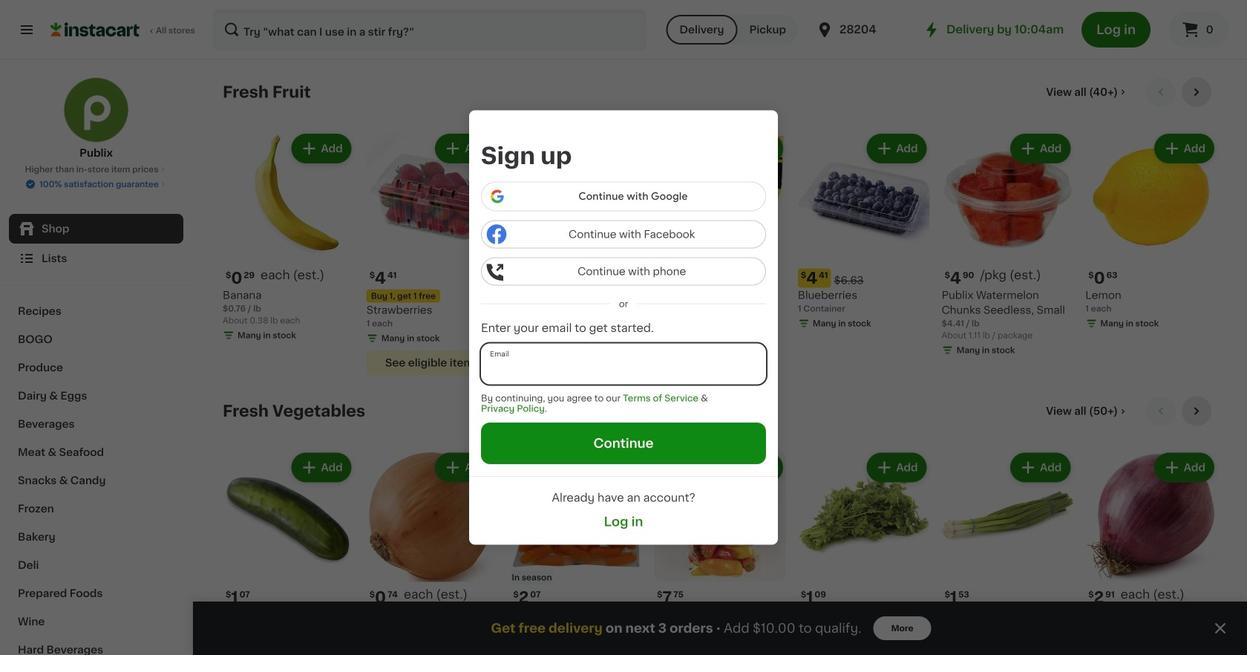 Task type: locate. For each thing, give the bounding box(es) containing it.
service type group
[[666, 15, 798, 45]]

$4.41 original price: $6.63 element
[[798, 269, 930, 288]]

treatment tracker modal dialog
[[193, 602, 1248, 655]]

2 item carousel region from the top
[[223, 396, 1218, 655]]

$2.91 each (estimated) element
[[1086, 588, 1218, 607]]

product group
[[223, 131, 355, 344], [367, 131, 499, 376], [654, 131, 786, 360], [798, 131, 930, 333], [942, 131, 1074, 359], [1086, 131, 1218, 333], [223, 450, 355, 652], [367, 450, 499, 655], [511, 450, 643, 652], [654, 450, 786, 655], [798, 450, 930, 652], [942, 450, 1074, 652], [1086, 450, 1218, 655]]

0 vertical spatial item carousel region
[[223, 77, 1218, 385]]

item carousel region
[[223, 77, 1218, 385], [223, 396, 1218, 655]]

main content
[[193, 59, 1248, 655]]

publix logo image
[[64, 77, 129, 143]]

$1.37 original price: $1.47 element
[[511, 269, 643, 288]]

1 vertical spatial item carousel region
[[223, 396, 1218, 655]]

None search field
[[212, 9, 647, 51]]



Task type: vqa. For each thing, say whether or not it's contained in the screenshot.
the option
no



Task type: describe. For each thing, give the bounding box(es) containing it.
1 item carousel region from the top
[[223, 77, 1218, 385]]

$4.90 per package (estimated) element
[[942, 269, 1074, 288]]

instacart logo image
[[51, 21, 140, 39]]

$0.74 each (estimated) element
[[367, 588, 499, 607]]

Email email field
[[481, 344, 766, 384]]

$0.29 each (estimated) element
[[223, 269, 355, 288]]



